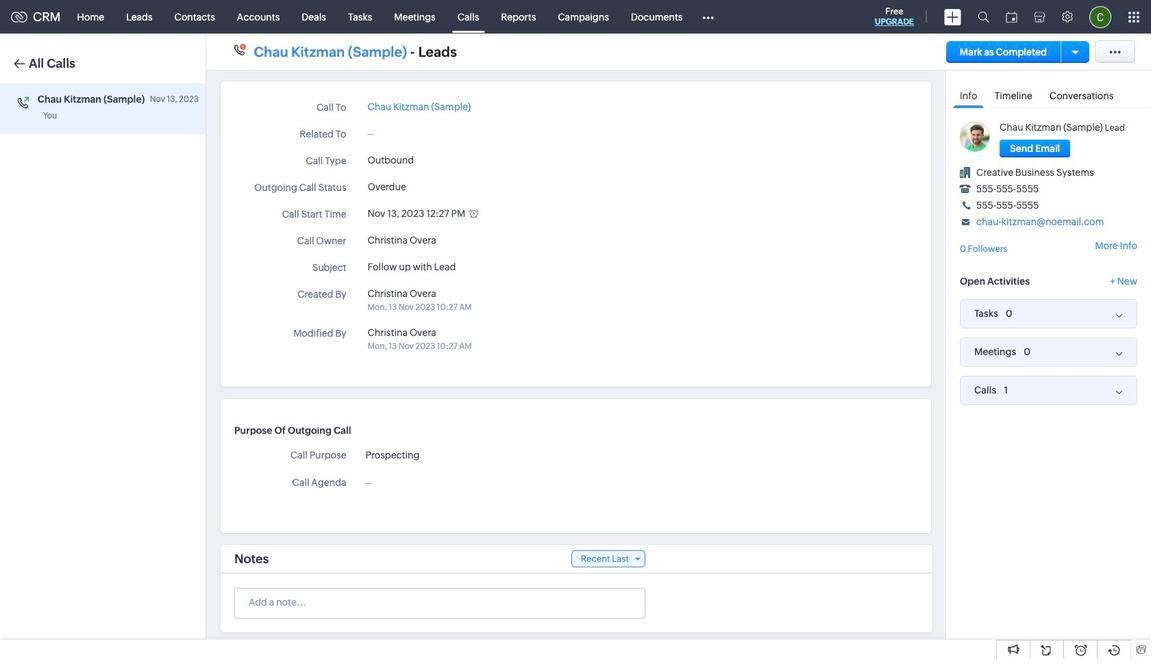 Task type: describe. For each thing, give the bounding box(es) containing it.
profile element
[[1081, 0, 1119, 33]]

Other Modules field
[[694, 6, 723, 28]]

calendar image
[[1006, 11, 1017, 22]]

Add a note... field
[[235, 596, 644, 610]]

search image
[[978, 11, 989, 23]]



Task type: locate. For each thing, give the bounding box(es) containing it.
create menu image
[[944, 9, 961, 25]]

logo image
[[11, 11, 27, 22]]

None button
[[1000, 140, 1070, 158]]

create menu element
[[936, 0, 969, 33]]

profile image
[[1089, 6, 1111, 28]]

search element
[[969, 0, 998, 34]]



Task type: vqa. For each thing, say whether or not it's contained in the screenshot.
- in CRM Webinar Nov 20 2023 04:48 PM - 06:48 PM
no



